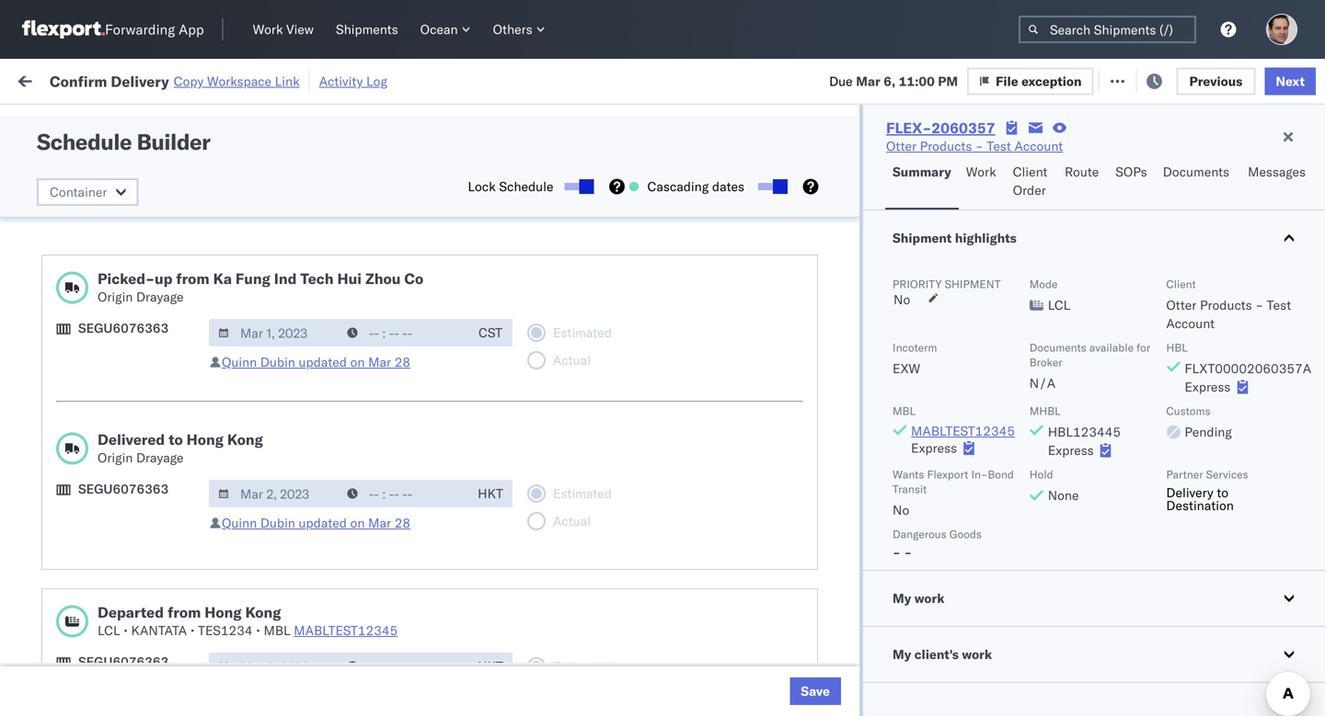 Task type: locate. For each thing, give the bounding box(es) containing it.
2 10:44 from the top
[[296, 595, 332, 611]]

1 schedule delivery appointment link from the top
[[42, 472, 226, 490]]

6 resize handle column header from the left
[[955, 143, 977, 717]]

feb left 21,
[[383, 190, 406, 206]]

netherlands up container button
[[42, 158, 114, 174]]

1 vertical spatial bleckmann
[[1014, 595, 1080, 611]]

delivery for flex-2097290's schedule delivery appointment button
[[100, 554, 147, 570]]

schedule delivery appointment link for flex-2097290
[[42, 553, 226, 571]]

0 vertical spatial integration
[[803, 150, 866, 166]]

copy
[[174, 73, 204, 89]]

1 horizontal spatial work
[[915, 591, 945, 607]]

work inside my work button
[[915, 591, 945, 607]]

mabltest12345 inside departed from hong kong lcl • kantata • tes1234 • mbl mabltest12345
[[294, 623, 398, 639]]

updated for ka
[[299, 354, 347, 370]]

destination
[[1166, 498, 1234, 514]]

1 appointment from the top
[[151, 473, 226, 489]]

builder
[[137, 128, 210, 156]]

flex-2060357 down my work button
[[1016, 676, 1112, 692]]

2 vertical spatial 11:59 pm pst, mar 2, 2023
[[296, 514, 465, 530]]

schedule builder
[[37, 128, 210, 156]]

2 confirm delivery link from the top
[[42, 310, 140, 328]]

for
[[175, 114, 190, 128], [1137, 341, 1151, 355]]

demo123
[[1253, 312, 1315, 328]]

documents right sops
[[1163, 164, 1230, 180]]

ocean fcl for flex-1911466
[[563, 393, 628, 409]]

0 horizontal spatial container
[[50, 184, 107, 200]]

2 vertical spatial work
[[966, 164, 996, 180]]

flex-2060357 up summary
[[886, 119, 996, 137]]

b.v up my client's work
[[966, 595, 986, 611]]

4 ocean fcl from the top
[[563, 393, 628, 409]]

delivery inside partner services delivery to destination
[[1166, 485, 1214, 501]]

in
[[274, 114, 284, 128]]

1 vertical spatial c/o
[[989, 595, 1011, 611]]

10:44 am pst, mar 3, 2023 for schedule pickup from amsterdam airport schiphol, haarlemmermeer, netherlands
[[296, 595, 466, 611]]

1 air from the top
[[563, 554, 580, 571]]

schedule delivery appointment link for flex-1911466
[[42, 472, 226, 490]]

on for delivered to hong kong
[[350, 515, 365, 531]]

mabltest12345 button up mmm d, yyyy text field
[[294, 623, 398, 639]]

snoozed : no
[[381, 114, 446, 128]]

exception down search shipments (/) text box
[[1037, 71, 1098, 87]]

•
[[124, 623, 128, 639], [190, 623, 195, 639], [256, 623, 260, 639]]

mabltest12345 button up the in-
[[911, 423, 1015, 439]]

1 vertical spatial flex-2060357
[[1016, 676, 1112, 692]]

feb for 21,
[[383, 190, 406, 206]]

1 vertical spatial appointment
[[151, 513, 226, 529]]

confirm delivery link for 1st confirm delivery button from the bottom of the page
[[42, 310, 140, 328]]

flex-1911466
[[1016, 393, 1112, 409], [1016, 433, 1112, 449], [1016, 474, 1112, 490]]

c/o for schedule pickup from amsterdam airport schiphol, haarlemmermeer, netherlands
[[989, 595, 1011, 611]]

international for schedule pickup from amsterdam airport schiphol, haarlemmermeer, netherlands
[[888, 595, 962, 611]]

flexport inside wants flexport in-bond transit no
[[927, 468, 968, 482]]

0 vertical spatial international
[[888, 554, 962, 571]]

schedule pickup from los angeles, ca for 4th schedule pickup from los angeles, ca link from the top of the page
[[42, 625, 248, 660]]

6,
[[884, 73, 896, 89]]

my left client's
[[893, 647, 911, 663]]

1 vertical spatial quinn dubin updated on mar 28 button
[[222, 515, 411, 531]]

b.v for schedule delivery appointment
[[966, 554, 986, 571]]

0 horizontal spatial client
[[1013, 164, 1048, 180]]

others
[[493, 21, 533, 37]]

1 vertical spatial client
[[1166, 277, 1196, 291]]

1 vertical spatial hkt
[[478, 659, 503, 675]]

2 vertical spatial 2,
[[418, 514, 430, 530]]

otter products, llc up save
[[803, 635, 918, 652]]

flex-1911466 down mhbl
[[1016, 433, 1112, 449]]

from
[[136, 139, 163, 156], [136, 261, 163, 277], [176, 270, 210, 288], [143, 342, 170, 358], [143, 382, 170, 398], [143, 423, 170, 439], [143, 585, 170, 601], [168, 604, 201, 622], [143, 625, 170, 641]]

b.v for schedule pickup from amsterdam airport schiphol, haarlemmermeer, netherlands
[[966, 595, 986, 611]]

10:44 am pst, mar 3, 2023 down -- : -- -- text field
[[296, 554, 466, 571]]

los for 11:59 pm pst, mar 2, 2023
[[173, 382, 194, 398]]

integration test account - karl lagerfeld for confirm pickup from rotterdam, netherlands
[[803, 150, 1042, 166]]

2 c/o from the top
[[989, 595, 1011, 611]]

quinn down picked-up from ka fung ind tech hui zhou co origin drayage
[[222, 354, 257, 370]]

2 schedule pickup from los angeles, ca from the top
[[42, 382, 248, 417]]

3:00
[[296, 190, 324, 206]]

exception
[[1037, 71, 1098, 87], [1022, 73, 1082, 89]]

documents inside documents available for broker n/a
[[1030, 341, 1087, 355]]

others button
[[486, 17, 553, 41]]

mmm d, yyyy text field for kong
[[209, 480, 340, 508]]

mabltest12345 up the in-
[[911, 423, 1015, 439]]

1 vertical spatial work
[[915, 591, 945, 607]]

1 vertical spatial updated
[[299, 515, 347, 531]]

confirm delivery button
[[42, 188, 140, 208], [42, 310, 140, 330]]

quinn dubin updated on mar 28 button for ka
[[222, 354, 411, 370]]

1 vertical spatial origin
[[98, 450, 133, 466]]

2,
[[418, 393, 430, 409], [418, 474, 430, 490], [418, 514, 430, 530]]

karl lagerfeld international b.v c/o bleckmann up my client's work
[[803, 595, 1080, 611]]

hkt for mmm d, yyyy text field
[[478, 659, 503, 675]]

segu6076363 for delivered to hong kong
[[78, 481, 169, 497]]

flxt00002060357a
[[1185, 361, 1312, 377]]

2 confirm delivery button from the top
[[42, 310, 140, 330]]

quinn dubin updated on mar 28 for kong
[[222, 515, 411, 531]]

air for schedule delivery appointment
[[563, 554, 580, 571]]

1911408 up available
[[1056, 312, 1112, 328]]

: for status
[[132, 114, 135, 128]]

dates
[[712, 179, 745, 195]]

1 vertical spatial otter products - test account
[[683, 635, 860, 652]]

28 for delivered to hong kong
[[395, 515, 411, 531]]

3 • from the left
[[256, 623, 260, 639]]

schedule pickup from amsterdam airport schiphol, haarlemmermeer, netherlands link
[[42, 584, 261, 638]]

• down departed
[[124, 623, 128, 639]]

0 vertical spatial 1993845
[[1056, 150, 1112, 166]]

next
[[1276, 73, 1305, 89]]

schedule delivery appointment link
[[42, 472, 226, 490], [42, 512, 226, 531], [42, 553, 226, 571]]

2 demo from the top
[[734, 393, 769, 409]]

products, up save button
[[836, 635, 892, 652]]

2 dubin from the top
[[260, 515, 295, 531]]

: for snoozed
[[423, 114, 427, 128]]

0 vertical spatial work
[[253, 21, 283, 37]]

0 vertical spatial maeu1234567,
[[1134, 149, 1231, 165]]

quinn dubin updated on mar 28 button for kong
[[222, 515, 411, 531]]

activity log
[[319, 73, 387, 89]]

bicu1234565, down partner
[[1134, 514, 1224, 530]]

origin
[[98, 289, 133, 305], [98, 450, 133, 466]]

exception up 'flex id' button
[[1022, 73, 1082, 89]]

angeles, for 11:59 pm pst, mar 2, 2023
[[197, 382, 248, 398]]

mbl up mmm d, yyyy text field
[[264, 623, 290, 639]]

0 vertical spatial llc
[[896, 635, 918, 652]]

2 karl lagerfeld international b.v c/o bleckmann from the top
[[803, 595, 1080, 611]]

documents for documents available for broker n/a
[[1030, 341, 1087, 355]]

-- : -- -- text field
[[338, 319, 468, 347], [338, 653, 468, 681]]

1 flex-1993845 from the top
[[1016, 150, 1112, 166]]

rotterdam,
[[166, 139, 231, 156]]

2, for flex-1911466's schedule delivery appointment button
[[418, 474, 430, 490]]

• right tes1234 on the left bottom
[[256, 623, 260, 639]]

test inside client otter products - test account incoterm exw
[[1267, 297, 1291, 313]]

status
[[99, 114, 132, 128]]

1 hkt from the top
[[478, 486, 503, 502]]

express up customs
[[1185, 379, 1231, 395]]

pickup inside confirm pickup from los angeles, ca
[[93, 261, 132, 277]]

3 schedule pickup from los angeles, ca from the top
[[42, 423, 248, 457]]

to inside partner services delivery to destination
[[1217, 485, 1229, 501]]

confirm for workspace
[[50, 72, 107, 90]]

co
[[404, 270, 424, 288]]

1 vertical spatial documents
[[1030, 341, 1087, 355]]

4 schedule pickup from los angeles, ca from the top
[[42, 625, 248, 660]]

origin inside picked-up from ka fung ind tech hui zhou co origin drayage
[[98, 289, 133, 305]]

mmm d, yyyy text field for ka
[[209, 319, 340, 347]]

2 vertical spatial my
[[893, 647, 911, 663]]

074927924 for schedule pickup from amsterdam airport schiphol, haarlemmermeer, netherlands
[[1253, 595, 1325, 611]]

1 netherlands from the top
[[42, 158, 114, 174]]

ca
[[42, 279, 60, 295], [42, 360, 60, 376], [42, 401, 60, 417], [42, 441, 60, 457], [42, 644, 60, 660]]

2 origin from the top
[[98, 450, 133, 466]]

confirm down by:
[[42, 139, 89, 156]]

hong up tes1234 on the left bottom
[[205, 604, 242, 622]]

flex-2097290 button
[[987, 550, 1115, 576], [987, 550, 1115, 576]]

international down dangerous
[[888, 554, 962, 571]]

0 vertical spatial bleckmann
[[1014, 554, 1080, 571]]

2 air from the top
[[563, 595, 580, 611]]

1 vertical spatial to
[[1217, 485, 1229, 501]]

file
[[1012, 71, 1034, 87], [996, 73, 1018, 89]]

0 vertical spatial karl lagerfeld international b.v c/o bleckmann
[[803, 554, 1080, 571]]

my
[[18, 67, 48, 92], [893, 591, 911, 607], [893, 647, 911, 663]]

pm
[[938, 73, 958, 89], [335, 271, 356, 287], [335, 352, 356, 368], [335, 393, 356, 409], [335, 474, 356, 490], [335, 514, 356, 530], [335, 635, 356, 652]]

work inside my client's work button
[[962, 647, 992, 663]]

from inside departed from hong kong lcl • kantata • tes1234 • mbl mabltest12345
[[168, 604, 201, 622]]

flex-2060357 button
[[987, 671, 1115, 697], [987, 671, 1115, 697]]

hui
[[337, 270, 362, 288]]

angeles, inside confirm pickup from los angeles, ca
[[190, 261, 241, 277]]

2 quinn from the top
[[222, 515, 257, 531]]

0 vertical spatial b.v
[[966, 554, 986, 571]]

my work up filtered by:
[[18, 67, 100, 92]]

0 vertical spatial confirm delivery
[[42, 189, 140, 205]]

2 drayage from the top
[[136, 450, 184, 466]]

segu6076363
[[78, 320, 169, 336], [78, 481, 169, 497], [78, 654, 169, 670], [1134, 676, 1224, 692]]

1911408
[[1056, 271, 1112, 287], [1056, 312, 1112, 328]]

1 quinn dubin updated on mar 28 from the top
[[222, 354, 411, 370]]

0 vertical spatial 2,
[[418, 393, 430, 409]]

no
[[431, 114, 446, 128], [894, 292, 910, 308], [893, 502, 910, 519]]

1 11:59 pm pst, mar 2, 2023 from the top
[[296, 393, 465, 409]]

1 vertical spatial mabltest12345
[[294, 623, 398, 639]]

2 b.v from the top
[[966, 595, 986, 611]]

resize handle column header
[[263, 143, 285, 717], [468, 143, 490, 717], [532, 143, 554, 717], [652, 143, 674, 717], [771, 143, 793, 717], [955, 143, 977, 717], [1103, 143, 1125, 717], [1222, 143, 1244, 717], [1292, 143, 1314, 717]]

angeles, for 11:59 pm pst, feb 23, 2023
[[190, 261, 241, 277]]

bicu1234565, demu1232567 up services
[[1134, 433, 1321, 449]]

los for 11:59 pm pst, mar 3, 2023
[[173, 625, 194, 641]]

wants
[[893, 468, 924, 482]]

integration down due at the top right of the page
[[803, 150, 866, 166]]

3 schedule pickup from los angeles, ca button from the top
[[42, 624, 261, 663]]

hong right delivered
[[186, 431, 224, 449]]

for left work,
[[175, 114, 190, 128]]

previous
[[1190, 73, 1243, 89]]

0 vertical spatial test208109
[[1253, 150, 1325, 166]]

from inside confirm pickup from los angeles, ca
[[136, 261, 163, 277]]

broker
[[1030, 356, 1063, 370]]

dubin for kong
[[260, 515, 295, 531]]

MMM D, YYYY text field
[[209, 319, 340, 347], [209, 480, 340, 508]]

zhou
[[365, 270, 401, 288]]

client for order
[[1013, 164, 1048, 180]]

schedule delivery appointment button for flex-1911466
[[42, 472, 226, 492]]

drayage inside delivered to hong kong origin drayage
[[136, 450, 184, 466]]

ca inside confirm pickup from los angeles, ca
[[42, 279, 60, 295]]

container inside container button
[[50, 184, 107, 200]]

1 mmm d, yyyy text field from the top
[[209, 319, 340, 347]]

bleckmann down flex-2097290
[[1014, 595, 1080, 611]]

0 vertical spatial maeu1234567, mofu0618318
[[1134, 149, 1325, 165]]

3 flex-1911466 from the top
[[1016, 474, 1112, 490]]

None checkbox
[[565, 183, 590, 191], [758, 183, 784, 191], [565, 183, 590, 191], [758, 183, 784, 191]]

1 horizontal spatial mabltest12345 button
[[911, 423, 1015, 439]]

mbl/mawb n button
[[1244, 146, 1325, 165]]

my down dangerous goods - -
[[893, 591, 911, 607]]

schedule pickup from los angeles, ca for third schedule pickup from los angeles, ca link from the top of the page
[[42, 423, 248, 457]]

lcl inside departed from hong kong lcl • kantata • tes1234 • mbl mabltest12345
[[98, 623, 120, 639]]

flex id button
[[977, 146, 1106, 165]]

due mar 6, 11:00 pm
[[829, 73, 958, 89]]

los inside confirm pickup from los angeles, ca
[[166, 261, 187, 277]]

hong inside delivered to hong kong origin drayage
[[186, 431, 224, 449]]

- inside client otter products - test account incoterm exw
[[1256, 297, 1264, 313]]

2 11:59 pm pst, mar 2, 2023 from the top
[[296, 474, 465, 490]]

confirm delivery for 1st confirm delivery button from the bottom of the page
[[42, 311, 140, 327]]

-- : -- -- text field down 11:59 pm pst, mar 3, 2023
[[338, 653, 468, 681]]

1 flex-1911408 from the top
[[1016, 271, 1112, 287]]

1 maeu1234567, from the top
[[1134, 149, 1231, 165]]

1 horizontal spatial to
[[1217, 485, 1229, 501]]

quinn dubin updated on mar 28 down 12:00 at the top of page
[[222, 354, 411, 370]]

updated down -- : -- -- text field
[[299, 515, 347, 531]]

1 vertical spatial on
[[350, 515, 365, 531]]

save
[[801, 684, 830, 700]]

2060357 up 'flex'
[[932, 119, 996, 137]]

container up numbers
[[1134, 143, 1183, 157]]

cst
[[479, 325, 502, 341]]

1 vertical spatial mmm d, yyyy text field
[[209, 480, 340, 508]]

2 schedule delivery appointment link from the top
[[42, 512, 226, 531]]

1 vertical spatial b.v
[[966, 595, 986, 611]]

client order button
[[1006, 156, 1057, 210]]

ocean
[[420, 21, 458, 37], [563, 190, 601, 206], [563, 312, 601, 328], [563, 352, 601, 368], [563, 393, 601, 409], [563, 474, 601, 490], [563, 514, 601, 530]]

11:59 pm pst, feb 23, 2023
[[296, 271, 471, 287]]

1 schedule delivery appointment from the top
[[42, 473, 226, 489]]

1 vertical spatial schedule delivery appointment
[[42, 513, 226, 529]]

1 vertical spatial mofu0618318
[[1234, 230, 1325, 246]]

client up order
[[1013, 164, 1048, 180]]

0 vertical spatial mbl
[[893, 404, 916, 418]]

2 vertical spatial 1911466
[[1056, 474, 1112, 490]]

1 vertical spatial hong
[[205, 604, 242, 622]]

0 vertical spatial hong
[[186, 431, 224, 449]]

to inside delivered to hong kong origin drayage
[[169, 431, 183, 449]]

from inside the confirm pickup from rotterdam, netherlands
[[136, 139, 163, 156]]

work inside button
[[966, 164, 996, 180]]

0 vertical spatial client
[[1013, 164, 1048, 180]]

test208109 for confirm delivery
[[1253, 190, 1325, 206]]

0 vertical spatial quinn
[[222, 354, 257, 370]]

2 quinn dubin updated on mar 28 button from the top
[[222, 515, 411, 531]]

workitem
[[20, 150, 68, 164]]

express for flxt00002060357a
[[1185, 379, 1231, 395]]

0 horizontal spatial •
[[124, 623, 128, 639]]

1 -- : -- -- text field from the top
[[338, 319, 468, 347]]

1 mabltest1 from the top
[[1253, 635, 1325, 652]]

10:44 up mmm d, yyyy text field
[[296, 595, 332, 611]]

1 demo from the top
[[734, 352, 769, 368]]

activity log button
[[319, 70, 387, 92]]

segu6076363 for departed from hong kong
[[78, 654, 169, 670]]

1 vertical spatial 1911408
[[1056, 312, 1112, 328]]

0 vertical spatial mabltest12345 button
[[911, 423, 1015, 439]]

client up hbl on the top right of page
[[1166, 277, 1196, 291]]

confirm delivery for 1st confirm delivery button
[[42, 189, 140, 205]]

pst,
[[352, 190, 380, 206], [359, 271, 387, 287], [360, 312, 388, 328], [359, 352, 387, 368], [359, 393, 387, 409], [359, 474, 387, 490], [359, 514, 387, 530], [360, 554, 388, 571], [360, 595, 388, 611], [359, 635, 387, 652]]

products, right save
[[836, 676, 892, 692]]

bookings test consignee
[[683, 271, 830, 287], [803, 271, 949, 287], [683, 312, 830, 328], [803, 312, 949, 328], [803, 352, 949, 368], [803, 393, 949, 409], [803, 433, 949, 449], [803, 474, 949, 490], [803, 514, 949, 530]]

0 vertical spatial on
[[350, 354, 365, 370]]

appointment for flex-1911466
[[151, 473, 226, 489]]

1 integration from the top
[[803, 150, 866, 166]]

flex-1919147
[[1016, 352, 1112, 368]]

ocean inside button
[[420, 21, 458, 37]]

1 vertical spatial products,
[[836, 676, 892, 692]]

0 vertical spatial air
[[563, 554, 580, 571]]

b.v down goods
[[966, 554, 986, 571]]

integration left shipment
[[803, 231, 866, 247]]

1 schedule delivery appointment button from the top
[[42, 472, 226, 492]]

2 on from the top
[[350, 515, 365, 531]]

1 vertical spatial dubin
[[260, 515, 295, 531]]

for inside documents available for broker n/a
[[1137, 341, 1151, 355]]

3 fcl from the top
[[604, 352, 628, 368]]

otter inside client otter products - test account incoterm exw
[[1166, 297, 1197, 313]]

0 horizontal spatial work
[[200, 71, 232, 87]]

-- : -- -- text field up 11:59 pm pst, feb 27, 2023
[[338, 319, 468, 347]]

1 vertical spatial drayage
[[136, 450, 184, 466]]

fcl for flex-1911466
[[604, 393, 628, 409]]

quinn dubin updated on mar 28 button down -- : -- -- text field
[[222, 515, 411, 531]]

schedule delivery appointment button
[[42, 472, 226, 492], [42, 512, 226, 532], [42, 553, 226, 573]]

air for schedule pickup from amsterdam airport schiphol, haarlemmermeer, netherlands
[[563, 595, 580, 611]]

quinn dubin updated on mar 28 down -- : -- -- text field
[[222, 515, 411, 531]]

integration test account - karl lagerfeld
[[803, 150, 1042, 166], [803, 190, 1042, 206], [803, 231, 1042, 247]]

work,
[[193, 114, 222, 128]]

1 mofu0618318 from the top
[[1234, 149, 1325, 165]]

confirm delivery copy workspace link
[[50, 72, 300, 90]]

11:59 pm pst, mar 2, 2023 for second schedule delivery appointment link from the bottom
[[296, 514, 465, 530]]

karl lagerfeld international b.v c/o bleckmann
[[803, 554, 1080, 571], [803, 595, 1080, 611]]

1 horizontal spatial documents
[[1163, 164, 1230, 180]]

priority
[[893, 277, 942, 291]]

confirm pickup from rotterdam, netherlands button
[[42, 139, 261, 177]]

2 28 from the top
[[395, 515, 411, 531]]

0 vertical spatial confirm delivery link
[[42, 188, 140, 207]]

account
[[1015, 138, 1063, 154], [897, 150, 946, 166], [897, 190, 946, 206], [897, 231, 946, 247], [1166, 316, 1215, 332], [811, 635, 860, 652], [811, 676, 860, 692]]

2 • from the left
[[190, 623, 195, 639]]

delivery for flex-1911466's schedule delivery appointment button
[[100, 473, 147, 489]]

Search Work text field
[[707, 66, 908, 93]]

b.v
[[966, 554, 986, 571], [966, 595, 986, 611]]

1 quinn dubin updated on mar 28 button from the top
[[222, 354, 411, 370]]

schedule pickup from los angeles, ca for 1st schedule pickup from los angeles, ca link from the top of the page
[[42, 342, 248, 376]]

test208109 for confirm pickup from rotterdam, netherlands
[[1253, 150, 1325, 166]]

1 vertical spatial quinn
[[222, 515, 257, 531]]

1 vertical spatial 074927924
[[1253, 595, 1325, 611]]

schedule pickup from los angeles, ca
[[42, 342, 248, 376], [42, 382, 248, 417], [42, 423, 248, 457], [42, 625, 248, 660]]

link
[[275, 73, 300, 89]]

-- : -- -- text field
[[338, 480, 468, 508]]

schedule pickup from amsterdam airport schiphol, haarlemmermeer, netherlands button
[[42, 584, 261, 638]]

0 vertical spatial 1911466
[[1056, 393, 1112, 409]]

my work down dangerous goods - -
[[893, 591, 945, 607]]

1 on from the top
[[350, 354, 365, 370]]

flex-1911408 down 'shipment highlights' button
[[1016, 271, 1112, 287]]

bicu1234565, demu1232567 down services
[[1134, 514, 1321, 530]]

demo
[[734, 352, 769, 368], [734, 393, 769, 409], [734, 433, 769, 449], [734, 474, 769, 490], [734, 514, 769, 530]]

origin down delivered
[[98, 450, 133, 466]]

integration for confirm pickup from rotterdam, netherlands
[[803, 150, 866, 166]]

los up delivered to hong kong origin drayage
[[173, 382, 194, 398]]

client inside button
[[1013, 164, 1048, 180]]

0 vertical spatial 074927924
[[1253, 554, 1325, 571]]

1 c/o from the top
[[989, 554, 1011, 571]]

lcl down schiphol,
[[98, 623, 120, 639]]

1 vertical spatial 28
[[395, 515, 411, 531]]

3 appointment from the top
[[151, 554, 226, 570]]

1993845 down route button on the top right of page
[[1056, 231, 1112, 247]]

lcl down the mode
[[1048, 297, 1071, 313]]

work
[[53, 67, 100, 92], [915, 591, 945, 607], [962, 647, 992, 663]]

1911466 up the hbl123445
[[1056, 393, 1112, 409]]

bicu1234565, demu1232567 up destination
[[1134, 473, 1321, 489]]

2 bicu1234565, demu1232567 from the top
[[1134, 433, 1321, 449]]

file exception
[[1012, 71, 1098, 87], [996, 73, 1082, 89]]

4 ca from the top
[[42, 441, 60, 457]]

mbl
[[893, 404, 916, 418], [264, 623, 290, 639]]

karl lagerfeld international b.v c/o bleckmann for schedule pickup from amsterdam airport schiphol, haarlemmermeer, netherlands
[[803, 595, 1080, 611]]

c/o up my client's work
[[989, 595, 1011, 611]]

1 confirm delivery link from the top
[[42, 188, 140, 207]]

2 horizontal spatial express
[[1185, 379, 1231, 395]]

ca for 11:59 pm pst, mar 3, 2023
[[42, 644, 60, 660]]

lcl
[[1048, 297, 1071, 313], [98, 623, 120, 639]]

flex-1911408
[[1016, 271, 1112, 287], [1016, 312, 1112, 328]]

integration for confirm delivery
[[803, 190, 866, 206]]

client
[[1013, 164, 1048, 180], [1166, 277, 1196, 291]]

10:44 am pst, mar 3, 2023 up 11:59 pm pst, mar 3, 2023
[[296, 595, 466, 611]]

delivery for 1st confirm delivery button
[[93, 189, 140, 205]]

my for my client's work button
[[893, 647, 911, 663]]

0 vertical spatial dubin
[[260, 354, 295, 370]]

2 horizontal spatial •
[[256, 623, 260, 639]]

0 vertical spatial flex-1911466
[[1016, 393, 1112, 409]]

documents inside button
[[1163, 164, 1230, 180]]

netherlands inside schedule pickup from amsterdam airport schiphol, haarlemmermeer, netherlands
[[42, 622, 114, 638]]

1 integration test account - karl lagerfeld from the top
[[803, 150, 1042, 166]]

1 vertical spatial confirm delivery button
[[42, 310, 140, 330]]

dubin for ka
[[260, 354, 295, 370]]

bleckmann for schedule delivery appointment
[[1014, 554, 1080, 571]]

1 vertical spatial confirm delivery link
[[42, 310, 140, 328]]

client inside client otter products - test account incoterm exw
[[1166, 277, 1196, 291]]

bleckmann
[[1014, 554, 1080, 571], [1014, 595, 1080, 611]]

kong inside delivered to hong kong origin drayage
[[227, 431, 263, 449]]

work for work button
[[966, 164, 996, 180]]

confirm delivery button down picked-
[[42, 310, 140, 330]]

5 11:59 from the top
[[296, 514, 332, 530]]

2 vertical spatial 3,
[[418, 635, 430, 652]]

2 flexport demo consignee from the top
[[683, 393, 834, 409]]

1 vertical spatial integration test account - karl lagerfeld
[[803, 190, 1042, 206]]

2 1911466 from the top
[[1056, 433, 1112, 449]]

confirm delivery link for 1st confirm delivery button
[[42, 188, 140, 207]]

0 horizontal spatial to
[[169, 431, 183, 449]]

integration test account - karl lagerfeld down summary
[[803, 190, 1042, 206]]

2 vertical spatial 1993845
[[1056, 231, 1112, 247]]

pickup inside schedule pickup from amsterdam airport schiphol, haarlemmermeer, netherlands
[[100, 585, 140, 601]]

0 vertical spatial hkt
[[478, 486, 503, 502]]

2 horizontal spatial work
[[962, 647, 992, 663]]

1 vertical spatial -- : -- -- text field
[[338, 653, 468, 681]]

2 schedule delivery appointment button from the top
[[42, 512, 226, 532]]

2 flex-1993845 from the top
[[1016, 190, 1112, 206]]

no inside wants flexport in-bond transit no
[[893, 502, 910, 519]]

MMM D, YYYY text field
[[209, 653, 340, 681]]

0 vertical spatial 28
[[395, 354, 411, 370]]

hong inside departed from hong kong lcl • kantata • tes1234 • mbl mabltest12345
[[205, 604, 242, 622]]

hkt for kong's mmm d, yyyy text box
[[478, 486, 503, 502]]

3 test208109 from the top
[[1253, 231, 1325, 247]]

1 vertical spatial mabltest12345 button
[[294, 623, 398, 639]]

work right client's
[[962, 647, 992, 663]]

confirm up by:
[[50, 72, 107, 90]]

1 quinn from the top
[[222, 354, 257, 370]]

container inside container numbers button
[[1134, 143, 1183, 157]]

on down 12:00 am pst, feb 25, 2023
[[350, 354, 365, 370]]

1 11:59 from the top
[[296, 271, 332, 287]]

products inside client otter products - test account incoterm exw
[[1200, 297, 1252, 313]]

drayage down delivered
[[136, 450, 184, 466]]

confirm delivery down the confirm pickup from rotterdam, netherlands
[[42, 189, 140, 205]]

priority shipment
[[893, 277, 1001, 291]]

0 vertical spatial updated
[[299, 354, 347, 370]]

1 vertical spatial schedule delivery appointment link
[[42, 512, 226, 531]]

quinn dubin updated on mar 28 button down 12:00 at the top of page
[[222, 354, 411, 370]]

5 fcl from the top
[[604, 474, 628, 490]]

0 horizontal spatial mbl
[[264, 623, 290, 639]]

documents
[[1163, 164, 1230, 180], [1030, 341, 1087, 355]]

confirm left picked-
[[42, 261, 89, 277]]

netherlands down the airport
[[42, 622, 114, 638]]

1 074927924 from the top
[[1253, 554, 1325, 571]]

5 ca from the top
[[42, 644, 60, 660]]

work down dangerous goods - -
[[915, 591, 945, 607]]

1 fcl from the top
[[604, 190, 628, 206]]

confirm delivery link down picked-
[[42, 310, 140, 328]]

angeles, up delivered to hong kong origin drayage
[[197, 382, 248, 398]]

7 resize handle column header from the left
[[1103, 143, 1125, 717]]

2 vertical spatial otter products - test account
[[683, 676, 860, 692]]

bicu1234565, up the pending
[[1134, 392, 1224, 408]]

2 vertical spatial integration
[[803, 231, 866, 247]]

customs
[[1166, 404, 1211, 418]]

2 bleckmann from the top
[[1014, 595, 1080, 611]]

drayage
[[136, 289, 184, 305], [136, 450, 184, 466]]

on down -- : -- -- text field
[[350, 515, 365, 531]]

1 bicu1234565, from the top
[[1134, 392, 1224, 408]]

25,
[[417, 312, 437, 328]]

schedule delivery appointment for flex-2097290
[[42, 554, 226, 570]]

0 vertical spatial schedule pickup from los angeles, ca button
[[42, 381, 261, 420]]

confirm inside the confirm pickup from rotterdam, netherlands
[[42, 139, 89, 156]]

express for hbl123445
[[1048, 443, 1094, 459]]

my for my work button
[[893, 591, 911, 607]]

2 vertical spatial test208109
[[1253, 231, 1325, 247]]

0 vertical spatial -- : -- -- text field
[[338, 319, 468, 347]]

no down priority
[[894, 292, 910, 308]]

1 schedule pickup from los angeles, ca button from the top
[[42, 381, 261, 420]]

appointment
[[151, 473, 226, 489], [151, 513, 226, 529], [151, 554, 226, 570]]

on
[[350, 354, 365, 370], [350, 515, 365, 531]]

flex-2060357 link
[[886, 119, 996, 137]]

drayage down the up
[[136, 289, 184, 305]]

feb left 23,
[[390, 271, 413, 287]]

quinn
[[222, 354, 257, 370], [222, 515, 257, 531]]

am for schedule delivery appointment
[[335, 554, 357, 571]]

2 vertical spatial appointment
[[151, 554, 226, 570]]

2 11:59 from the top
[[296, 352, 332, 368]]

2 otter products, llc from the top
[[803, 676, 918, 692]]

1 : from the left
[[132, 114, 135, 128]]

fcl
[[604, 190, 628, 206], [604, 312, 628, 328], [604, 352, 628, 368], [604, 393, 628, 409], [604, 474, 628, 490], [604, 514, 628, 530]]

for right available
[[1137, 341, 1151, 355]]

5 resize handle column header from the left
[[771, 143, 793, 717]]

0 vertical spatial work
[[53, 67, 100, 92]]

1 dubin from the top
[[260, 354, 295, 370]]

container for container
[[50, 184, 107, 200]]

feb for 23,
[[390, 271, 413, 287]]

2 ca from the top
[[42, 360, 60, 376]]

11:59 pm pst, mar 2, 2023 for schedule delivery appointment link corresponding to flex-1911466
[[296, 474, 465, 490]]

am
[[327, 190, 349, 206], [335, 312, 357, 328], [335, 554, 357, 571], [335, 595, 357, 611]]

my up filtered
[[18, 67, 48, 92]]

los down haarlemmermeer,
[[173, 625, 194, 641]]

1 vertical spatial test208109
[[1253, 190, 1325, 206]]

container numbers
[[1134, 143, 1183, 172]]

bicu1234565, down customs
[[1134, 433, 1224, 449]]

0 vertical spatial 11:59 pm pst, mar 2, 2023
[[296, 393, 465, 409]]

5 demo from the top
[[734, 514, 769, 530]]

2 quinn dubin updated on mar 28 from the top
[[222, 515, 411, 531]]

1 vertical spatial 10:44 am pst, mar 3, 2023
[[296, 595, 466, 611]]

10:44 am pst, mar 3, 2023
[[296, 554, 466, 571], [296, 595, 466, 611]]

bookings
[[683, 271, 737, 287], [803, 271, 856, 287], [683, 312, 737, 328], [803, 312, 856, 328], [803, 352, 856, 368], [803, 393, 856, 409], [803, 433, 856, 449], [803, 474, 856, 490], [803, 514, 856, 530]]

flex-1911466 down n/a
[[1016, 393, 1112, 409]]

confirm down workitem
[[42, 189, 89, 205]]

karl lagerfeld international b.v c/o bleckmann for schedule delivery appointment
[[803, 554, 1080, 571]]

1993845
[[1056, 150, 1112, 166], [1056, 190, 1112, 206], [1056, 231, 1112, 247]]

2 ocean fcl from the top
[[563, 312, 628, 328]]

fcl for flex-1919147
[[604, 352, 628, 368]]

0 vertical spatial appointment
[[151, 473, 226, 489]]

c/o for schedule delivery appointment
[[989, 554, 1011, 571]]

netherlands inside the confirm pickup from rotterdam, netherlands
[[42, 158, 114, 174]]

feb left 25,
[[391, 312, 414, 328]]

bleckmann up my work button
[[1014, 554, 1080, 571]]

los left ka
[[166, 261, 187, 277]]

flex-1911466 down the hbl123445
[[1016, 474, 1112, 490]]

0 vertical spatial for
[[175, 114, 190, 128]]

1 vertical spatial schedule delivery appointment button
[[42, 512, 226, 532]]

3 schedule delivery appointment link from the top
[[42, 553, 226, 571]]

confirm inside confirm pickup from los angeles, ca
[[42, 261, 89, 277]]

messages button
[[1241, 156, 1316, 210]]

integration down consignee button
[[803, 190, 866, 206]]

1 vertical spatial 3,
[[419, 595, 431, 611]]

kong inside departed from hong kong lcl • kantata • tes1234 • mbl mabltest12345
[[245, 604, 281, 622]]

container down workitem
[[50, 184, 107, 200]]

1 origin from the top
[[98, 289, 133, 305]]

angeles, down haarlemmermeer,
[[197, 625, 248, 641]]

flexport. image
[[22, 20, 105, 39]]

1993845 down route at the right
[[1056, 190, 1112, 206]]

client's
[[915, 647, 959, 663]]

mbl/mawb n
[[1253, 150, 1325, 164]]

11:00
[[899, 73, 935, 89]]



Task type: vqa. For each thing, say whether or not it's contained in the screenshot.
Flex-1795440 button
no



Task type: describe. For each thing, give the bounding box(es) containing it.
drayage inside picked-up from ka fung ind tech hui zhou co origin drayage
[[136, 289, 184, 305]]

log
[[366, 73, 387, 89]]

3 resize handle column header from the left
[[532, 143, 554, 717]]

2 bicu1234565, from the top
[[1134, 433, 1224, 449]]

0 vertical spatial no
[[431, 114, 446, 128]]

n
[[1320, 150, 1325, 164]]

shipment highlights
[[893, 230, 1017, 246]]

6 11:59 from the top
[[296, 635, 332, 652]]

hong for from
[[205, 604, 242, 622]]

Search Shipments (/) text field
[[1019, 16, 1196, 43]]

1 schedule pickup from los angeles, ca link from the top
[[42, 341, 261, 378]]

feb for 27,
[[390, 352, 413, 368]]

ca for 11:59 pm pst, mar 2, 2023
[[42, 401, 60, 417]]

3 bicu1234565, from the top
[[1134, 473, 1224, 489]]

1 1993845 from the top
[[1056, 150, 1112, 166]]

am for schedule pickup from amsterdam airport schiphol, haarlemmermeer, netherlands
[[335, 595, 357, 611]]

confirm pickup from los angeles, ca link
[[42, 260, 261, 297]]

integration test account - karl lagerfeld for confirm delivery
[[803, 190, 1042, 206]]

delivered
[[98, 431, 165, 449]]

origin inside delivered to hong kong origin drayage
[[98, 450, 133, 466]]

4 bicu1234565, demu1232567 from the top
[[1134, 514, 1321, 530]]

9 resize handle column header from the left
[[1292, 143, 1314, 717]]

route button
[[1057, 156, 1108, 210]]

1 1911408 from the top
[[1056, 271, 1112, 287]]

at
[[385, 71, 397, 87]]

3 1993845 from the top
[[1056, 231, 1112, 247]]

27,
[[416, 352, 436, 368]]

6 ocean fcl from the top
[[563, 514, 628, 530]]

0 horizontal spatial flex-2060357
[[886, 119, 996, 137]]

11:59 pm pst, mar 3, 2023
[[296, 635, 465, 652]]

messages
[[1248, 164, 1306, 180]]

services
[[1206, 468, 1248, 482]]

documents button
[[1156, 156, 1241, 210]]

documents available for broker n/a
[[1030, 341, 1151, 392]]

shipments link
[[329, 17, 406, 41]]

confirm pickup from los angeles, ca
[[42, 261, 241, 295]]

from inside schedule pickup from amsterdam airport schiphol, haarlemmermeer, netherlands
[[143, 585, 170, 601]]

1 confirm delivery button from the top
[[42, 188, 140, 208]]

angeles, right delivered
[[197, 423, 248, 439]]

partner services delivery to destination
[[1166, 468, 1248, 514]]

flex
[[987, 150, 1007, 164]]

1 horizontal spatial mabltest12345
[[911, 423, 1015, 439]]

client order
[[1013, 164, 1048, 198]]

1 2, from the top
[[418, 393, 430, 409]]

1 • from the left
[[124, 623, 128, 639]]

shipments
[[336, 21, 398, 37]]

my work button
[[863, 572, 1325, 627]]

none
[[1048, 488, 1079, 504]]

0 vertical spatial my
[[18, 67, 48, 92]]

updated for kong
[[299, 515, 347, 531]]

2 mofu0618318 from the top
[[1234, 230, 1325, 246]]

2 schedule delivery appointment from the top
[[42, 513, 226, 529]]

1 flexport demo consignee from the top
[[683, 352, 834, 368]]

work button
[[959, 156, 1006, 210]]

5 ocean fcl from the top
[[563, 474, 628, 490]]

bond
[[988, 468, 1014, 482]]

hbl123445
[[1048, 424, 1121, 440]]

ocean button
[[413, 17, 478, 41]]

2 schedule pickup from los angeles, ca link from the top
[[42, 381, 261, 418]]

n/a
[[1030, 375, 1056, 392]]

mhbl
[[1030, 404, 1061, 418]]

ocean fcl for flex-1911408
[[563, 312, 628, 328]]

1 horizontal spatial flex-2060357
[[1016, 676, 1112, 692]]

mbl inside departed from hong kong lcl • kantata • tes1234 • mbl mabltest12345
[[264, 623, 290, 639]]

1 maeu1234567, mofu0618318 from the top
[[1134, 149, 1325, 165]]

2 schedule pickup from los angeles, ca button from the top
[[42, 422, 261, 461]]

1 vertical spatial no
[[894, 292, 910, 308]]

10:44 am pst, mar 3, 2023 for schedule delivery appointment
[[296, 554, 466, 571]]

10:44 for schedule delivery appointment
[[296, 554, 332, 571]]

work view link
[[245, 17, 321, 41]]

in-
[[971, 468, 988, 482]]

fcl for flex-1993845
[[604, 190, 628, 206]]

previous button
[[1177, 67, 1256, 95]]

partner
[[1166, 468, 1203, 482]]

3 bicu1234565, demu1232567 from the top
[[1134, 473, 1321, 489]]

hong for to
[[186, 431, 224, 449]]

up
[[155, 270, 173, 288]]

3 flexport demo consignee from the top
[[683, 433, 834, 449]]

next button
[[1265, 67, 1316, 95]]

copy workspace link button
[[174, 73, 300, 89]]

-- : -- -- text field for cst
[[338, 319, 468, 347]]

risk
[[400, 71, 422, 87]]

container for container numbers
[[1134, 143, 1183, 157]]

by:
[[67, 113, 84, 129]]

los down confirm pickup from los angeles, ca button on the top left of page
[[173, 342, 194, 358]]

departed from hong kong lcl • kantata • tes1234 • mbl mabltest12345
[[98, 604, 398, 639]]

0 horizontal spatial work
[[53, 67, 100, 92]]

28 for picked-up from ka fung ind tech hui zhou co
[[395, 354, 411, 370]]

los right delivered
[[173, 423, 194, 439]]

12:00 am pst, feb 25, 2023
[[296, 312, 472, 328]]

appointment for flex-2097290
[[151, 554, 226, 570]]

1 horizontal spatial lcl
[[1048, 297, 1071, 313]]

3 11:59 from the top
[[296, 393, 332, 409]]

file exception down search shipments (/) text box
[[1012, 71, 1098, 87]]

6 fcl from the top
[[604, 514, 628, 530]]

1 llc from the top
[[896, 635, 918, 652]]

view
[[286, 21, 314, 37]]

4 resize handle column header from the left
[[652, 143, 674, 717]]

0 horizontal spatial for
[[175, 114, 190, 128]]

3 flex-1993845 from the top
[[1016, 231, 1112, 247]]

lock
[[468, 179, 496, 195]]

my work inside button
[[893, 591, 945, 607]]

confirm for rotterdam,
[[42, 139, 89, 156]]

ocean fcl for flex-1919147
[[563, 352, 628, 368]]

2 products, from the top
[[836, 676, 892, 692]]

departed
[[98, 604, 164, 622]]

2, for second schedule delivery appointment button from the bottom of the page
[[418, 514, 430, 530]]

confirm down confirm pickup from los angeles, ca in the left of the page
[[42, 311, 89, 327]]

2 maeu1234567, from the top
[[1134, 230, 1231, 246]]

2 1911408 from the top
[[1056, 312, 1112, 328]]

account inside client otter products - test account incoterm exw
[[1166, 316, 1215, 332]]

am for confirm delivery
[[335, 312, 357, 328]]

2 flex-1911466 from the top
[[1016, 433, 1112, 449]]

ind
[[274, 270, 297, 288]]

622
[[358, 71, 382, 87]]

4 demo from the top
[[734, 474, 769, 490]]

batch
[[1223, 71, 1259, 87]]

angeles, down ka
[[197, 342, 248, 358]]

file up 'id'
[[1012, 71, 1034, 87]]

3 schedule pickup from los angeles, ca link from the top
[[42, 422, 261, 459]]

1 1911466 from the top
[[1056, 393, 1112, 409]]

forwarding app
[[105, 21, 204, 38]]

2 flex-1911408 from the top
[[1016, 312, 1112, 328]]

5 flexport demo consignee from the top
[[683, 514, 834, 530]]

0 horizontal spatial express
[[911, 440, 957, 456]]

074927924 for schedule delivery appointment
[[1253, 554, 1325, 571]]

app
[[179, 21, 204, 38]]

schedule delivery appointment button for flex-2097290
[[42, 553, 226, 573]]

11:59 pm pst, mar 2, 2023 for third schedule pickup from los angeles, ca link from the bottom
[[296, 393, 465, 409]]

quinn for kong
[[222, 515, 257, 531]]

available
[[1089, 341, 1134, 355]]

8 resize handle column header from the left
[[1222, 143, 1244, 717]]

2 appointment from the top
[[151, 513, 226, 529]]

1 products, from the top
[[836, 635, 892, 652]]

0 vertical spatial otter products - test account
[[886, 138, 1063, 154]]

2 resize handle column header from the left
[[468, 143, 490, 717]]

0 vertical spatial my work
[[18, 67, 100, 92]]

--
[[1253, 352, 1269, 368]]

ca for 11:59 pm pst, feb 23, 2023
[[42, 279, 60, 295]]

1 otter products, llc from the top
[[803, 635, 918, 652]]

id
[[1010, 150, 1021, 164]]

3 1911466 from the top
[[1056, 474, 1112, 490]]

hbl
[[1166, 341, 1188, 355]]

forwarding app link
[[22, 20, 204, 39]]

documents for documents
[[1163, 164, 1230, 180]]

wants flexport in-bond transit no
[[893, 468, 1014, 519]]

schedule pickup from los angeles, ca button for 11:59 pm pst, mar 3, 2023
[[42, 624, 261, 663]]

3, for amsterdam
[[419, 595, 431, 611]]

batch action
[[1223, 71, 1303, 87]]

0 horizontal spatial mabltest12345 button
[[294, 623, 398, 639]]

import
[[155, 71, 197, 87]]

picked-
[[98, 270, 155, 288]]

pickup inside the confirm pickup from rotterdam, netherlands
[[93, 139, 132, 156]]

2 llc from the top
[[896, 676, 918, 692]]

3 integration from the top
[[803, 231, 866, 247]]

kong for delivered to hong kong
[[227, 431, 263, 449]]

feb for 25,
[[391, 312, 414, 328]]

1 horizontal spatial 2060357
[[1056, 676, 1112, 692]]

schedule pickup from los angeles, ca button for 11:59 pm pst, mar 2, 2023
[[42, 381, 261, 420]]

4 schedule pickup from los angeles, ca link from the top
[[42, 624, 261, 661]]

2 maeu1234567, mofu0618318 from the top
[[1134, 230, 1325, 246]]

consignee inside button
[[803, 150, 855, 164]]

cascading
[[647, 179, 709, 195]]

4 bicu1234565, from the top
[[1134, 514, 1224, 530]]

2 mabltest1 from the top
[[1253, 676, 1325, 692]]

schedule inside schedule pickup from amsterdam airport schiphol, haarlemmermeer, netherlands
[[42, 585, 97, 601]]

622 at risk
[[358, 71, 422, 87]]

confirm for los
[[42, 261, 89, 277]]

from inside picked-up from ka fung ind tech hui zhou co origin drayage
[[176, 270, 210, 288]]

confirm pickup from los angeles, ca button
[[42, 260, 261, 299]]

file up otter products - test account link
[[996, 73, 1018, 89]]

consignee button
[[793, 146, 959, 165]]

my client's work
[[893, 647, 992, 663]]

incoterm
[[893, 341, 937, 355]]

file exception up 'flex id' button
[[996, 73, 1082, 89]]

kong for departed from hong kong
[[245, 604, 281, 622]]

quinn dubin updated on mar 28 for ka
[[222, 354, 411, 370]]

delivered to hong kong origin drayage
[[98, 431, 263, 466]]

4 flexport demo consignee from the top
[[683, 474, 834, 490]]

mode
[[1030, 277, 1058, 291]]

delivery for 1st confirm delivery button from the bottom of the page
[[93, 311, 140, 327]]

pending
[[1185, 424, 1232, 440]]

container numbers button
[[1125, 139, 1226, 172]]

11:59 pm pst, feb 27, 2023
[[296, 352, 471, 368]]

1 vertical spatial work
[[200, 71, 232, 87]]

1 horizontal spatial mbl
[[893, 404, 916, 418]]

confirm pickup from rotterdam, netherlands link
[[42, 139, 261, 175]]

3 demo from the top
[[734, 433, 769, 449]]

quinn for ka
[[222, 354, 257, 370]]

3:00 am pst, feb 21, 2023
[[296, 190, 464, 206]]

client for otter
[[1166, 277, 1196, 291]]

shipment
[[893, 230, 952, 246]]

3, for los
[[418, 635, 430, 652]]

1 bicu1234565, demu1232567 from the top
[[1134, 392, 1321, 408]]

1 flex-1911466 from the top
[[1016, 393, 1112, 409]]

0 vertical spatial 2060357
[[932, 119, 996, 137]]

haarlemmermeer,
[[145, 603, 250, 619]]

3 integration test account - karl lagerfeld from the top
[[803, 231, 1042, 247]]

bleckmann for schedule pickup from amsterdam airport schiphol, haarlemmermeer, netherlands
[[1014, 595, 1080, 611]]

2 1993845 from the top
[[1056, 190, 1112, 206]]

23,
[[416, 271, 436, 287]]

amsterdam
[[173, 585, 241, 601]]

fcl for flex-1911408
[[604, 312, 628, 328]]

hold
[[1030, 468, 1053, 482]]

save button
[[790, 678, 841, 706]]

flex id
[[987, 150, 1021, 164]]

goods
[[950, 528, 982, 542]]

1 resize handle column header from the left
[[263, 143, 285, 717]]

route
[[1065, 164, 1099, 180]]

0 vertical spatial 3,
[[419, 554, 431, 571]]

filtered by:
[[18, 113, 84, 129]]

-- : -- -- text field for hkt
[[338, 653, 468, 681]]

ocean fcl for flex-1993845
[[563, 190, 628, 206]]

10:44 for schedule pickup from amsterdam airport schiphol, haarlemmermeer, netherlands
[[296, 595, 332, 611]]

schedule delivery appointment for flex-1911466
[[42, 473, 226, 489]]

work for work view
[[253, 21, 283, 37]]

schedule pickup from los angeles, ca for third schedule pickup from los angeles, ca link from the bottom
[[42, 382, 248, 417]]

picked-up from ka fung ind tech hui zhou co origin drayage
[[98, 270, 424, 305]]

exw
[[893, 361, 921, 377]]

segu6076363 for picked-up from ka fung ind tech hui zhou co
[[78, 320, 169, 336]]

los for 11:59 pm pst, feb 23, 2023
[[166, 261, 187, 277]]

4 11:59 from the top
[[296, 474, 332, 490]]



